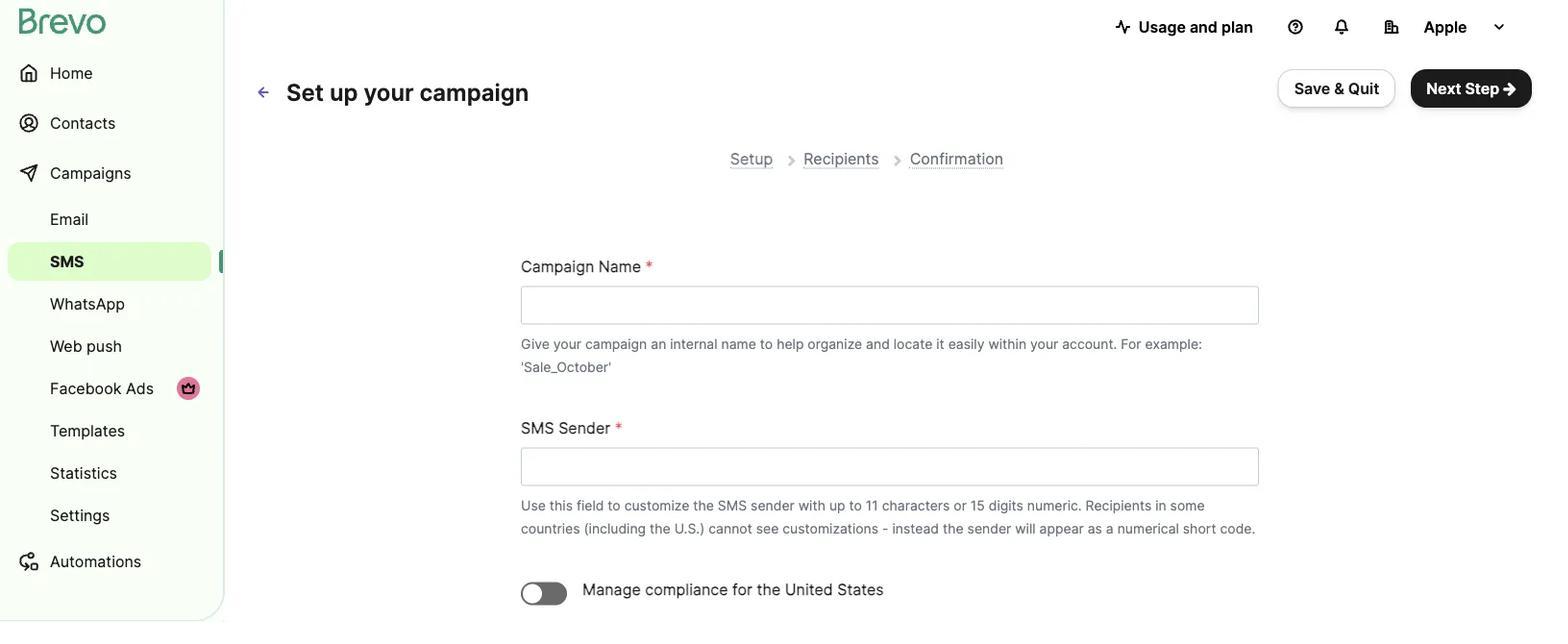 Task type: describe. For each thing, give the bounding box(es) containing it.
the up u.s.)
[[694, 497, 714, 513]]

plan
[[1222, 17, 1254, 36]]

use
[[521, 497, 546, 513]]

facebook
[[50, 379, 122, 398]]

characters
[[882, 497, 950, 513]]

arrow right image
[[1504, 81, 1517, 96]]

0 horizontal spatial recipients
[[804, 149, 880, 168]]

field
[[577, 497, 604, 513]]

campaigns link
[[8, 150, 212, 196]]

manage compliance for the united states
[[583, 580, 884, 599]]

set
[[287, 78, 324, 106]]

the right for at the bottom left of page
[[757, 580, 781, 599]]

help
[[777, 336, 804, 352]]

'sale_october'
[[521, 359, 612, 375]]

11
[[866, 497, 879, 513]]

recipients link
[[804, 149, 880, 169]]

web push link
[[8, 327, 212, 365]]

1 vertical spatial sender
[[968, 520, 1012, 537]]

locate
[[894, 336, 933, 352]]

settings
[[50, 506, 110, 525]]

* for sms sender *
[[615, 419, 623, 438]]

and inside button
[[1190, 17, 1218, 36]]

for
[[1121, 336, 1142, 352]]

confirmation
[[910, 149, 1004, 168]]

customizations
[[783, 520, 879, 537]]

templates
[[50, 421, 125, 440]]

quit
[[1349, 79, 1380, 98]]

compliance
[[645, 580, 728, 599]]

usage
[[1139, 17, 1187, 36]]

* for campaign name *
[[646, 257, 653, 276]]

15
[[971, 497, 985, 513]]

-
[[883, 520, 889, 537]]

example:
[[1146, 336, 1203, 352]]

united
[[785, 580, 833, 599]]

manage
[[583, 580, 641, 599]]

easily
[[949, 336, 985, 352]]

or
[[954, 497, 967, 513]]

the down customize
[[650, 520, 671, 537]]

0 horizontal spatial up
[[330, 78, 358, 106]]

confirmation link
[[910, 149, 1004, 169]]

the down or
[[943, 520, 964, 537]]

for
[[733, 580, 753, 599]]

appear
[[1040, 520, 1084, 537]]

a
[[1107, 520, 1114, 537]]

settings link
[[8, 496, 212, 535]]

setup
[[731, 149, 773, 168]]

0 horizontal spatial sender
[[751, 497, 795, 513]]

automations
[[50, 552, 142, 571]]

numerical
[[1118, 520, 1180, 537]]

statistics
[[50, 463, 117, 482]]

email link
[[8, 200, 212, 238]]

campaign inside give your campaign an internal name to help organize and locate it easily within your account. for example: 'sale_october'
[[586, 336, 647, 352]]

push
[[87, 337, 122, 355]]

name
[[599, 257, 641, 276]]

templates link
[[8, 412, 212, 450]]

numeric.
[[1028, 497, 1082, 513]]

statistics link
[[8, 454, 212, 492]]

next
[[1427, 79, 1462, 98]]

apple
[[1424, 17, 1468, 36]]



Task type: vqa. For each thing, say whether or not it's contained in the screenshot.
Search a list or folder "text field"
no



Task type: locate. For each thing, give the bounding box(es) containing it.
your up 'sale_october'
[[554, 336, 582, 352]]

(including
[[584, 520, 646, 537]]

save & quit
[[1295, 79, 1380, 98]]

sms up the 'cannot'
[[718, 497, 747, 513]]

1 horizontal spatial your
[[554, 336, 582, 352]]

and
[[1190, 17, 1218, 36], [866, 336, 890, 352]]

recipients up the a
[[1086, 497, 1152, 513]]

next step
[[1427, 79, 1500, 98]]

short
[[1184, 520, 1217, 537]]

u.s.)
[[675, 520, 705, 537]]

facebook ads
[[50, 379, 154, 398]]

0 vertical spatial up
[[330, 78, 358, 106]]

0 vertical spatial sms
[[50, 252, 84, 271]]

give
[[521, 336, 550, 352]]

to up (including
[[608, 497, 621, 513]]

0 horizontal spatial to
[[608, 497, 621, 513]]

0 vertical spatial campaign
[[420, 78, 529, 106]]

sms
[[50, 252, 84, 271], [521, 419, 554, 438], [718, 497, 747, 513]]

up up customizations at bottom right
[[830, 497, 846, 513]]

to
[[760, 336, 773, 352], [608, 497, 621, 513], [850, 497, 862, 513]]

0 horizontal spatial your
[[364, 78, 414, 106]]

account.
[[1063, 336, 1118, 352]]

None text field
[[521, 286, 1260, 325]]

2 horizontal spatial sms
[[718, 497, 747, 513]]

in
[[1156, 497, 1167, 513]]

1 vertical spatial campaign
[[586, 336, 647, 352]]

0 vertical spatial and
[[1190, 17, 1218, 36]]

sms for sms
[[50, 252, 84, 271]]

usage and plan button
[[1101, 8, 1269, 46]]

left___rvooi image
[[181, 381, 196, 396]]

campaign name *
[[521, 257, 653, 276]]

and left "plan"
[[1190, 17, 1218, 36]]

code.
[[1221, 520, 1256, 537]]

0 horizontal spatial and
[[866, 336, 890, 352]]

* right sender
[[615, 419, 623, 438]]

up right set
[[330, 78, 358, 106]]

sms inside use this field to customize the sms sender with up to 11 characters or 15 digits numeric. recipients in some countries (including the u.s.) cannot see customizations - instead the sender will appear as a numerical short code.
[[718, 497, 747, 513]]

cannot
[[709, 520, 753, 537]]

1 vertical spatial sms
[[521, 419, 554, 438]]

0 horizontal spatial campaign
[[420, 78, 529, 106]]

automations link
[[8, 538, 212, 585]]

sms link
[[8, 242, 212, 281]]

usage and plan
[[1139, 17, 1254, 36]]

your right within
[[1031, 336, 1059, 352]]

1 horizontal spatial *
[[646, 257, 653, 276]]

sender
[[559, 419, 611, 438]]

countries
[[521, 520, 580, 537]]

transactional link
[[8, 588, 212, 622]]

None text field
[[521, 448, 1260, 486]]

2 horizontal spatial to
[[850, 497, 862, 513]]

ads
[[126, 379, 154, 398]]

whatsapp
[[50, 294, 125, 313]]

1 horizontal spatial sender
[[968, 520, 1012, 537]]

setup link
[[731, 149, 773, 169]]

campaign
[[420, 78, 529, 106], [586, 336, 647, 352]]

step
[[1466, 79, 1500, 98]]

transactional
[[50, 602, 147, 621]]

use this field to customize the sms sender with up to 11 characters or 15 digits numeric. recipients in some countries (including the u.s.) cannot see customizations - instead the sender will appear as a numerical short code.
[[521, 497, 1256, 537]]

to left help
[[760, 336, 773, 352]]

states
[[838, 580, 884, 599]]

to left 11
[[850, 497, 862, 513]]

set up your campaign
[[287, 78, 529, 106]]

up inside use this field to customize the sms sender with up to 11 characters or 15 digits numeric. recipients in some countries (including the u.s.) cannot see customizations - instead the sender will appear as a numerical short code.
[[830, 497, 846, 513]]

campaigns
[[50, 163, 131, 182]]

recipients inside use this field to customize the sms sender with up to 11 characters or 15 digits numeric. recipients in some countries (including the u.s.) cannot see customizations - instead the sender will appear as a numerical short code.
[[1086, 497, 1152, 513]]

1 horizontal spatial to
[[760, 336, 773, 352]]

next step button
[[1412, 69, 1533, 108]]

an
[[651, 336, 667, 352]]

to inside give your campaign an internal name to help organize and locate it easily within your account. for example: 'sale_october'
[[760, 336, 773, 352]]

0 vertical spatial *
[[646, 257, 653, 276]]

0 vertical spatial recipients
[[804, 149, 880, 168]]

will
[[1016, 520, 1036, 537]]

1 horizontal spatial up
[[830, 497, 846, 513]]

some
[[1171, 497, 1205, 513]]

sms for sms sender *
[[521, 419, 554, 438]]

web
[[50, 337, 82, 355]]

save
[[1295, 79, 1331, 98]]

sms down email
[[50, 252, 84, 271]]

sms inside 'link'
[[50, 252, 84, 271]]

2 horizontal spatial your
[[1031, 336, 1059, 352]]

&
[[1335, 79, 1345, 98]]

sms sender *
[[521, 419, 623, 438]]

recipients right the setup
[[804, 149, 880, 168]]

1 vertical spatial recipients
[[1086, 497, 1152, 513]]

1 vertical spatial up
[[830, 497, 846, 513]]

sms left sender
[[521, 419, 554, 438]]

0 horizontal spatial *
[[615, 419, 623, 438]]

1 vertical spatial and
[[866, 336, 890, 352]]

web push
[[50, 337, 122, 355]]

save & quit button
[[1279, 69, 1396, 108]]

your
[[364, 78, 414, 106], [554, 336, 582, 352], [1031, 336, 1059, 352]]

as
[[1088, 520, 1103, 537]]

and inside give your campaign an internal name to help organize and locate it easily within your account. for example: 'sale_october'
[[866, 336, 890, 352]]

internal
[[670, 336, 718, 352]]

within
[[989, 336, 1027, 352]]

it
[[937, 336, 945, 352]]

2 vertical spatial sms
[[718, 497, 747, 513]]

digits
[[989, 497, 1024, 513]]

1 horizontal spatial recipients
[[1086, 497, 1152, 513]]

the
[[694, 497, 714, 513], [650, 520, 671, 537], [943, 520, 964, 537], [757, 580, 781, 599]]

1 horizontal spatial campaign
[[586, 336, 647, 352]]

your right set
[[364, 78, 414, 106]]

this
[[550, 497, 573, 513]]

instead
[[893, 520, 940, 537]]

home link
[[8, 50, 212, 96]]

email
[[50, 210, 89, 228]]

1 horizontal spatial and
[[1190, 17, 1218, 36]]

campaign
[[521, 257, 595, 276]]

recipients
[[804, 149, 880, 168], [1086, 497, 1152, 513]]

see
[[756, 520, 779, 537]]

1 horizontal spatial sms
[[521, 419, 554, 438]]

sender up see at the bottom of the page
[[751, 497, 795, 513]]

give your campaign an internal name to help organize and locate it easily within your account. for example: 'sale_october'
[[521, 336, 1203, 375]]

facebook ads link
[[8, 369, 212, 408]]

organize
[[808, 336, 863, 352]]

whatsapp link
[[8, 285, 212, 323]]

name
[[722, 336, 757, 352]]

0 horizontal spatial sms
[[50, 252, 84, 271]]

and left locate
[[866, 336, 890, 352]]

contacts link
[[8, 100, 212, 146]]

home
[[50, 63, 93, 82]]

customize
[[625, 497, 690, 513]]

1 vertical spatial *
[[615, 419, 623, 438]]

sender down the 15
[[968, 520, 1012, 537]]

with
[[799, 497, 826, 513]]

None checkbox
[[521, 582, 567, 605]]

0 vertical spatial sender
[[751, 497, 795, 513]]

apple button
[[1369, 8, 1523, 46]]

* right 'name'
[[646, 257, 653, 276]]



